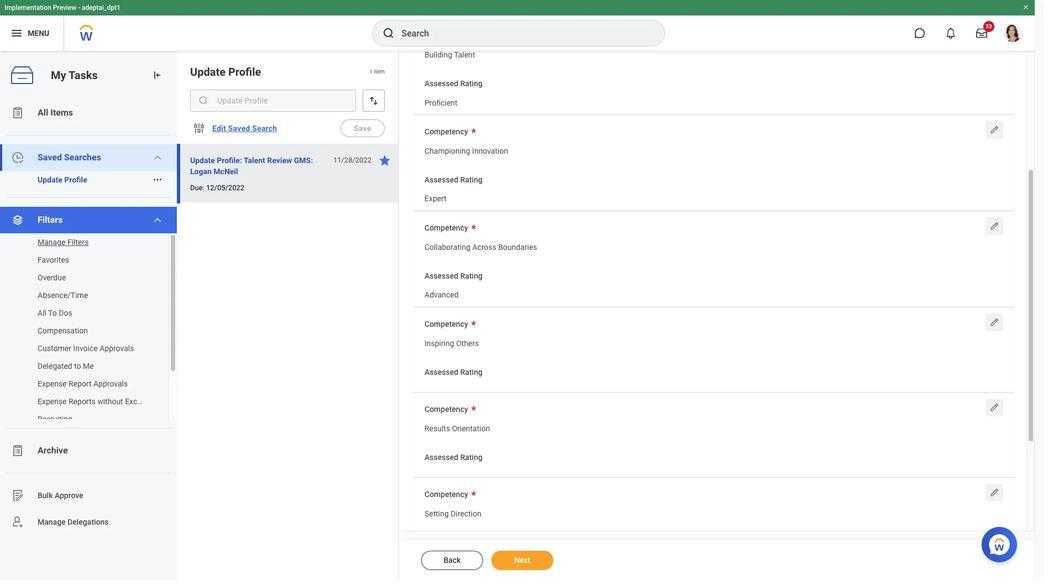 Task type: locate. For each thing, give the bounding box(es) containing it.
list containing manage filters
[[0, 233, 177, 428]]

1 horizontal spatial filters
[[67, 238, 89, 247]]

edit image
[[990, 125, 1001, 136], [990, 221, 1001, 232], [990, 402, 1001, 413], [990, 487, 1001, 498]]

0 vertical spatial filters
[[38, 215, 63, 225]]

3 edit image from the top
[[990, 402, 1001, 413]]

expense reports without exceptions button
[[0, 393, 163, 410]]

1 horizontal spatial talent
[[454, 50, 475, 59]]

3 assessed rating from the top
[[425, 271, 483, 280]]

0 vertical spatial assessed rating element
[[425, 91, 458, 111]]

approvals for expense report approvals
[[93, 379, 128, 388]]

assessed rating up expert text field on the top
[[425, 175, 483, 184]]

talent right building at the left top
[[454, 50, 475, 59]]

33 button
[[970, 21, 995, 45]]

profile
[[228, 65, 261, 79], [64, 175, 87, 184]]

1 assessed rating from the top
[[425, 79, 483, 88]]

competency up collaborating
[[425, 224, 468, 232]]

notifications large image
[[946, 28, 957, 39]]

rating down orientation
[[461, 453, 483, 462]]

assessed down results
[[425, 453, 459, 462]]

Inspiring Others text field
[[425, 332, 479, 352]]

0 vertical spatial talent
[[454, 50, 475, 59]]

assessed rating element down championing
[[425, 187, 447, 208]]

bulk
[[38, 491, 53, 500]]

Expert text field
[[425, 188, 447, 207]]

0 vertical spatial saved
[[228, 124, 250, 133]]

all inside 'button'
[[38, 309, 46, 317]]

1 horizontal spatial update profile
[[190, 65, 261, 79]]

bulk approve link
[[0, 482, 177, 509]]

competency for results
[[425, 405, 468, 414]]

boundaries
[[499, 243, 538, 252]]

collaborating
[[425, 243, 471, 252]]

2 assessed rating from the top
[[425, 175, 483, 184]]

manage inside manage delegations link
[[38, 518, 66, 526]]

rating down others
[[461, 368, 483, 376]]

competency element containing championing innovation
[[425, 139, 508, 160]]

1 vertical spatial search image
[[198, 95, 209, 106]]

1 horizontal spatial profile
[[228, 65, 261, 79]]

assessed rating
[[425, 79, 483, 88], [425, 175, 483, 184], [425, 271, 483, 280], [425, 368, 483, 376], [425, 453, 483, 462]]

3 competency element from the top
[[425, 332, 479, 352]]

1 vertical spatial filters
[[67, 238, 89, 247]]

2 rating from the top
[[461, 175, 483, 184]]

expense
[[38, 379, 67, 388], [38, 397, 67, 406]]

assessed rating up advanced text field
[[425, 271, 483, 280]]

assessed up advanced text field
[[425, 271, 459, 280]]

competency
[[425, 127, 468, 136], [425, 224, 468, 232], [425, 320, 468, 329], [425, 405, 468, 414], [425, 490, 468, 499]]

rating down championing innovation
[[461, 175, 483, 184]]

rating for advanced
[[461, 271, 483, 280]]

chevron down image
[[153, 153, 162, 162]]

expense down delegated
[[38, 379, 67, 388]]

search image inside menu banner
[[382, 27, 395, 40]]

assessed for expert
[[425, 175, 459, 184]]

expense inside expense report approvals button
[[38, 379, 67, 388]]

manage
[[38, 238, 66, 247], [38, 518, 66, 526]]

all to dos button
[[0, 304, 158, 322]]

delegated
[[38, 362, 72, 371]]

0 horizontal spatial search image
[[198, 95, 209, 106]]

approvals inside customer invoice approvals button
[[100, 344, 134, 353]]

profile inside item list element
[[228, 65, 261, 79]]

filters up favorites button
[[67, 238, 89, 247]]

3 rating from the top
[[461, 271, 483, 280]]

rating for proficient
[[461, 79, 483, 88]]

sort image
[[368, 95, 379, 106]]

None text field
[[190, 90, 356, 112]]

approvals
[[100, 344, 134, 353], [93, 379, 128, 388]]

1
[[370, 69, 373, 75]]

2 competency element from the top
[[425, 236, 538, 256]]

2 list from the top
[[0, 233, 177, 428]]

2 manage from the top
[[38, 518, 66, 526]]

expense for expense report approvals
[[38, 379, 67, 388]]

recruiting button
[[0, 410, 158, 428]]

1 vertical spatial saved
[[38, 152, 62, 163]]

4 competency from the top
[[425, 405, 468, 414]]

talent right profile:
[[244, 156, 265, 165]]

1 vertical spatial update profile
[[38, 175, 87, 184]]

save
[[354, 124, 372, 133]]

2 all from the top
[[38, 309, 46, 317]]

assessed rating element down building at the left top
[[425, 91, 458, 111]]

0 vertical spatial manage
[[38, 238, 66, 247]]

chevron down image
[[153, 216, 162, 225]]

0 horizontal spatial talent
[[244, 156, 265, 165]]

search image up the configure icon
[[198, 95, 209, 106]]

search image inside item list element
[[198, 95, 209, 106]]

favorites button
[[0, 251, 158, 269]]

competency up results orientation text box
[[425, 405, 468, 414]]

approvals up without
[[93, 379, 128, 388]]

assessed rating element down collaborating
[[425, 283, 459, 304]]

5 competency element from the top
[[425, 502, 482, 522]]

approvals for customer invoice approvals
[[100, 344, 134, 353]]

1 horizontal spatial saved
[[228, 124, 250, 133]]

2 competency from the top
[[425, 224, 468, 232]]

assessed rating element containing advanced
[[425, 283, 459, 304]]

1 list from the top
[[0, 100, 177, 535]]

1 vertical spatial update
[[190, 156, 215, 165]]

update right transformation import image
[[190, 65, 226, 79]]

assessed rating down results orientation
[[425, 453, 483, 462]]

1 edit image from the top
[[990, 125, 1001, 136]]

1 vertical spatial expense
[[38, 397, 67, 406]]

assessed for proficient
[[425, 79, 459, 88]]

5 assessed from the top
[[425, 453, 459, 462]]

filters inside button
[[67, 238, 89, 247]]

1 vertical spatial manage
[[38, 518, 66, 526]]

1 horizontal spatial search image
[[382, 27, 395, 40]]

Results Orientation text field
[[425, 418, 490, 437]]

search image up the item
[[382, 27, 395, 40]]

manage filters
[[38, 238, 89, 247]]

0 vertical spatial expense
[[38, 379, 67, 388]]

4 assessed from the top
[[425, 368, 459, 376]]

update up logan
[[190, 156, 215, 165]]

assessed up expert text field on the top
[[425, 175, 459, 184]]

talent
[[454, 50, 475, 59], [244, 156, 265, 165]]

clipboard image
[[11, 444, 24, 457]]

all for all to dos
[[38, 309, 46, 317]]

overdue
[[38, 273, 66, 282]]

2 expense from the top
[[38, 397, 67, 406]]

11/28/2022
[[333, 156, 372, 164]]

delegations
[[68, 518, 109, 526]]

0 vertical spatial all
[[38, 107, 48, 118]]

to
[[48, 309, 57, 317]]

5 competency from the top
[[425, 490, 468, 499]]

rating down collaborating across boundaries
[[461, 271, 483, 280]]

menu banner
[[0, 0, 1035, 51]]

1 assessed rating element from the top
[[425, 91, 458, 111]]

manage inside manage filters button
[[38, 238, 66, 247]]

3 assessed rating element from the top
[[425, 283, 459, 304]]

update profile button
[[0, 171, 148, 189]]

approvals right invoice
[[100, 344, 134, 353]]

all inside button
[[38, 107, 48, 118]]

menu
[[28, 29, 49, 37]]

1 manage from the top
[[38, 238, 66, 247]]

assessed rating up proficient text field
[[425, 79, 483, 88]]

filters up manage filters
[[38, 215, 63, 225]]

my
[[51, 68, 66, 82]]

competency up inspiring others text field
[[425, 320, 468, 329]]

4 edit image from the top
[[990, 487, 1001, 498]]

update down saved searches at top left
[[38, 175, 62, 184]]

filters
[[38, 215, 63, 225], [67, 238, 89, 247]]

0 horizontal spatial update profile
[[38, 175, 87, 184]]

expense inside expense reports without exceptions button
[[38, 397, 67, 406]]

5 rating from the top
[[461, 453, 483, 462]]

competency up championing
[[425, 127, 468, 136]]

item list element
[[177, 51, 399, 580]]

customer invoice approvals
[[38, 344, 134, 353]]

2 assessed from the top
[[425, 175, 459, 184]]

mcneil
[[214, 167, 238, 176]]

1 competency element from the top
[[425, 139, 508, 160]]

across
[[473, 243, 497, 252]]

manage delegations
[[38, 518, 109, 526]]

search image
[[382, 27, 395, 40], [198, 95, 209, 106]]

rating for expert
[[461, 175, 483, 184]]

assessed
[[425, 79, 459, 88], [425, 175, 459, 184], [425, 271, 459, 280], [425, 368, 459, 376], [425, 453, 459, 462]]

3 assessed from the top
[[425, 271, 459, 280]]

manage down bulk
[[38, 518, 66, 526]]

update
[[190, 65, 226, 79], [190, 156, 215, 165], [38, 175, 62, 184]]

assessed rating element containing expert
[[425, 187, 447, 208]]

1 all from the top
[[38, 107, 48, 118]]

1 expense from the top
[[38, 379, 67, 388]]

1 vertical spatial all
[[38, 309, 46, 317]]

me
[[83, 362, 94, 371]]

competency element containing inspiring others
[[425, 332, 479, 352]]

next
[[515, 556, 531, 565]]

customer invoice approvals button
[[0, 340, 158, 357]]

0 vertical spatial search image
[[382, 27, 395, 40]]

1 rating from the top
[[461, 79, 483, 88]]

assessed up proficient text field
[[425, 79, 459, 88]]

edit saved search
[[212, 124, 277, 133]]

related actions image
[[153, 175, 163, 185]]

2 vertical spatial update
[[38, 175, 62, 184]]

rename image
[[11, 489, 24, 502]]

manage up favorites
[[38, 238, 66, 247]]

assessed rating down the "inspiring others"
[[425, 368, 483, 376]]

implementation preview -   adeptai_dpt1
[[4, 4, 121, 12]]

assessed down inspiring
[[425, 368, 459, 376]]

saved inside dropdown button
[[38, 152, 62, 163]]

all left 'to'
[[38, 309, 46, 317]]

all items
[[38, 107, 73, 118]]

Setting Direction text field
[[425, 503, 482, 522]]

2 edit image from the top
[[990, 221, 1001, 232]]

assessed rating element
[[425, 91, 458, 111], [425, 187, 447, 208], [425, 283, 459, 304]]

edit image for results orientation
[[990, 402, 1001, 413]]

profile logan mcneil image
[[1004, 24, 1022, 44]]

1 vertical spatial profile
[[64, 175, 87, 184]]

assessed for advanced
[[425, 271, 459, 280]]

approvals inside expense report approvals button
[[93, 379, 128, 388]]

customer
[[38, 344, 71, 353]]

competency element
[[425, 139, 508, 160], [425, 236, 538, 256], [425, 332, 479, 352], [425, 417, 490, 437], [425, 502, 482, 522]]

talent inside text box
[[454, 50, 475, 59]]

0 vertical spatial update profile
[[190, 65, 261, 79]]

dos
[[59, 309, 72, 317]]

0 vertical spatial profile
[[228, 65, 261, 79]]

adeptai_dpt1
[[82, 4, 121, 12]]

4 competency element from the top
[[425, 417, 490, 437]]

4 rating from the top
[[461, 368, 483, 376]]

competency element containing results orientation
[[425, 417, 490, 437]]

update profile inside button
[[38, 175, 87, 184]]

saved right clock check image
[[38, 152, 62, 163]]

all to dos
[[38, 309, 72, 317]]

rating down building talent
[[461, 79, 483, 88]]

expense up recruiting
[[38, 397, 67, 406]]

list
[[0, 100, 177, 535], [0, 233, 177, 428]]

0 horizontal spatial filters
[[38, 215, 63, 225]]

1 assessed from the top
[[425, 79, 459, 88]]

update for update profile: talent review gms: logan mcneil button
[[190, 156, 215, 165]]

bulk approve
[[38, 491, 83, 500]]

gms:
[[294, 156, 313, 165]]

0 vertical spatial approvals
[[100, 344, 134, 353]]

1 vertical spatial assessed rating element
[[425, 187, 447, 208]]

manage for manage filters
[[38, 238, 66, 247]]

2 assessed rating element from the top
[[425, 187, 447, 208]]

0 horizontal spatial profile
[[64, 175, 87, 184]]

5 assessed rating from the top
[[425, 453, 483, 462]]

2 vertical spatial assessed rating element
[[425, 283, 459, 304]]

1 vertical spatial approvals
[[93, 379, 128, 388]]

saved
[[228, 124, 250, 133], [38, 152, 62, 163]]

favorites
[[38, 256, 69, 264]]

without
[[97, 397, 123, 406]]

all
[[38, 107, 48, 118], [38, 309, 46, 317]]

manage for manage delegations
[[38, 518, 66, 526]]

saved right edit
[[228, 124, 250, 133]]

1 vertical spatial talent
[[244, 156, 265, 165]]

all left the items on the top left of page
[[38, 107, 48, 118]]

talent inside update profile: talent review gms: logan mcneil
[[244, 156, 265, 165]]

menu button
[[0, 15, 64, 51]]

competency up setting direction text field
[[425, 490, 468, 499]]

archive
[[38, 445, 68, 456]]

close environment banner image
[[1023, 4, 1030, 11]]

Championing Innovation text field
[[425, 140, 508, 159]]

update inside update profile: talent review gms: logan mcneil
[[190, 156, 215, 165]]

0 horizontal spatial saved
[[38, 152, 62, 163]]

update inside list
[[38, 175, 62, 184]]

3 competency from the top
[[425, 320, 468, 329]]

1 competency from the top
[[425, 127, 468, 136]]



Task type: describe. For each thing, give the bounding box(es) containing it.
my tasks element
[[0, 51, 177, 580]]

33
[[986, 23, 993, 29]]

perspective image
[[11, 214, 24, 227]]

championing
[[425, 147, 471, 155]]

competency for collaborating
[[425, 224, 468, 232]]

proficient
[[425, 98, 458, 107]]

exceptions
[[125, 397, 163, 406]]

direction
[[451, 509, 482, 518]]

saved searches
[[38, 152, 101, 163]]

0 vertical spatial update
[[190, 65, 226, 79]]

report
[[69, 379, 92, 388]]

update for 'update profile' button
[[38, 175, 62, 184]]

searches
[[64, 152, 101, 163]]

Advanced text field
[[425, 284, 459, 303]]

back
[[444, 556, 461, 565]]

clock check image
[[11, 151, 24, 164]]

manage filters button
[[0, 233, 158, 251]]

archive button
[[0, 438, 177, 464]]

star image
[[378, 154, 392, 167]]

expert
[[425, 194, 447, 203]]

expense for expense reports without exceptions
[[38, 397, 67, 406]]

Collaborating Across Boundaries text field
[[425, 236, 538, 255]]

advanced
[[425, 291, 459, 299]]

recruiting
[[38, 415, 72, 424]]

assessed rating for expert
[[425, 175, 483, 184]]

inspiring
[[425, 339, 455, 348]]

item
[[374, 69, 385, 75]]

transformation import image
[[152, 70, 163, 81]]

all items button
[[0, 100, 177, 126]]

user plus image
[[11, 516, 24, 529]]

assessed rating element for championing innovation
[[425, 187, 447, 208]]

profile:
[[217, 156, 242, 165]]

results orientation
[[425, 424, 490, 433]]

Building Talent text field
[[425, 44, 475, 63]]

compensation
[[38, 326, 88, 335]]

expense report approvals
[[38, 379, 128, 388]]

inbox large image
[[977, 28, 988, 39]]

inspiring others
[[425, 339, 479, 348]]

review
[[267, 156, 292, 165]]

results
[[425, 424, 450, 433]]

search
[[252, 124, 277, 133]]

next button
[[492, 551, 554, 570]]

logan
[[190, 167, 212, 176]]

-
[[78, 4, 80, 12]]

expense report approvals button
[[0, 375, 158, 393]]

my tasks
[[51, 68, 98, 82]]

all for all items
[[38, 107, 48, 118]]

edit image
[[990, 317, 1001, 328]]

expense reports without exceptions
[[38, 397, 163, 406]]

4 assessed rating from the top
[[425, 368, 483, 376]]

championing innovation
[[425, 147, 508, 155]]

competency for setting
[[425, 490, 468, 499]]

edit image for collaborating across boundaries
[[990, 221, 1001, 232]]

compensation button
[[0, 322, 158, 340]]

competency element containing setting direction
[[425, 502, 482, 522]]

innovation
[[472, 147, 508, 155]]

orientation
[[452, 424, 490, 433]]

12/05/2022
[[206, 184, 245, 192]]

Search Workday  search field
[[402, 21, 642, 45]]

absence/time button
[[0, 287, 158, 304]]

clipboard image
[[11, 106, 24, 119]]

competency element containing collaborating across boundaries
[[425, 236, 538, 256]]

1 item
[[370, 69, 385, 75]]

invoice
[[73, 344, 98, 353]]

configure image
[[192, 122, 206, 135]]

filters inside dropdown button
[[38, 215, 63, 225]]

items
[[50, 107, 73, 118]]

delegated to me button
[[0, 357, 158, 375]]

save button
[[341, 119, 385, 137]]

assessed rating for proficient
[[425, 79, 483, 88]]

assessed rating for advanced
[[425, 271, 483, 280]]

reports
[[69, 397, 96, 406]]

assessed rating element for collaborating across boundaries
[[425, 283, 459, 304]]

filters button
[[0, 207, 177, 233]]

others
[[456, 339, 479, 348]]

setting
[[425, 509, 449, 518]]

to
[[74, 362, 81, 371]]

tasks
[[69, 68, 98, 82]]

back button
[[421, 551, 483, 570]]

edit image for championing innovation
[[990, 125, 1001, 136]]

update profile: talent review gms: logan mcneil
[[190, 156, 313, 176]]

due:
[[190, 184, 205, 192]]

absence/time
[[38, 291, 88, 300]]

saved inside 'button'
[[228, 124, 250, 133]]

edit saved search button
[[208, 117, 282, 139]]

building talent
[[425, 50, 475, 59]]

setting direction
[[425, 509, 482, 518]]

implementation
[[4, 4, 51, 12]]

approve
[[55, 491, 83, 500]]

saved searches button
[[0, 144, 177, 171]]

due: 12/05/2022
[[190, 184, 245, 192]]

update profile inside item list element
[[190, 65, 261, 79]]

Proficient text field
[[425, 92, 458, 111]]

competency for inspiring
[[425, 320, 468, 329]]

collaborating across boundaries
[[425, 243, 538, 252]]

justify image
[[10, 27, 23, 40]]

competency for championing
[[425, 127, 468, 136]]

assessed rating element containing proficient
[[425, 91, 458, 111]]

update profile: talent review gms: logan mcneil button
[[190, 154, 327, 178]]

preview
[[53, 4, 76, 12]]

manage delegations link
[[0, 509, 177, 535]]

building
[[425, 50, 453, 59]]

none text field inside item list element
[[190, 90, 356, 112]]

overdue button
[[0, 269, 158, 287]]

profile inside button
[[64, 175, 87, 184]]

edit
[[212, 124, 226, 133]]

list containing all items
[[0, 100, 177, 535]]



Task type: vqa. For each thing, say whether or not it's contained in the screenshot.
Expense corresponding to Expense Reports without Exceptions
yes



